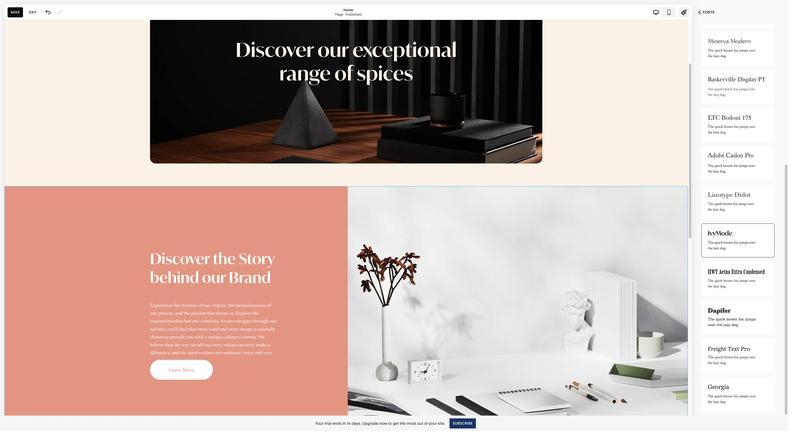 Task type: vqa. For each thing, say whether or not it's contained in the screenshot.
Brown within the 'HWT Aetna Extra Condensed The quick brown fox jumps over the lazy dog.'
yes



Task type: describe. For each thing, give the bounding box(es) containing it.
published
[[346, 12, 362, 16]]

lazy down 'baskerville' on the right of the page
[[714, 92, 719, 97]]

lazy down minerva
[[714, 54, 720, 58]]

dog. inside dapifer the quick brown fox jumps over the lazy dog.
[[732, 323, 739, 327]]

dog. down "georgia"
[[721, 400, 727, 404]]

quick inside dapifer the quick brown fox jumps over the lazy dog.
[[716, 317, 726, 322]]

subscribe
[[453, 421, 473, 426]]

upgrade
[[362, 421, 379, 426]]

linotype
[[708, 191, 733, 199]]

brown inside ltc bodoni 175 the quick brown fox jumps over the lazy dog.
[[724, 124, 733, 130]]

the inside dapifer the quick brown fox jumps over the lazy dog.
[[717, 323, 723, 327]]

page
[[335, 12, 343, 16]]

10 the from the top
[[708, 394, 714, 398]]

fox inside adobe caslon pro the quick brown fox jumps over the lazy dog.
[[734, 163, 739, 168]]

your
[[429, 421, 437, 426]]

brown inside "freight text pro the quick brown fox jumps over the lazy dog."
[[724, 355, 733, 361]]

the inside hwt aetna extra condensed the quick brown fox jumps over the lazy dog.
[[708, 278, 714, 284]]

modern
[[731, 37, 751, 45]]

jumps inside dapifer the quick brown fox jumps over the lazy dog.
[[745, 317, 756, 322]]

dog. down 'baskerville' on the right of the page
[[720, 92, 727, 97]]

ivymode
[[708, 229, 733, 237]]

pro for adobe caslon pro
[[745, 151, 754, 162]]

now
[[380, 421, 387, 426]]

the quick brown fox jumps over the lazy dog. for georgia
[[708, 394, 756, 404]]

baskerville
[[708, 76, 737, 84]]

linotype didot the quick brown fox jumps over the lazy dog.
[[708, 191, 754, 212]]

didot
[[735, 191, 751, 199]]

dog. down minerva
[[721, 54, 727, 58]]

quick inside "freight text pro the quick brown fox jumps over the lazy dog."
[[715, 355, 723, 361]]

quick down 'baskerville' on the right of the page
[[715, 87, 723, 91]]

text
[[728, 345, 740, 353]]

the inside adobe caslon pro the quick brown fox jumps over the lazy dog.
[[708, 163, 714, 168]]

brown down ivymode
[[724, 241, 734, 245]]

ltc bodoni 175 the quick brown fox jumps over the lazy dog.
[[708, 114, 756, 136]]

dog. inside hwt aetna extra condensed the quick brown fox jumps over the lazy dog.
[[721, 283, 727, 290]]

the right get
[[400, 421, 406, 426]]

to
[[388, 421, 392, 426]]

over inside dapifer the quick brown fox jumps over the lazy dog.
[[708, 323, 716, 327]]

georgia
[[708, 384, 730, 391]]

lazy inside "freight text pro the quick brown fox jumps over the lazy dog."
[[714, 361, 720, 367]]

hwt
[[708, 268, 718, 276]]

site.
[[438, 421, 445, 426]]

dog. inside adobe caslon pro the quick brown fox jumps over the lazy dog.
[[720, 169, 727, 174]]

lazy down ivymode
[[714, 246, 720, 250]]

the down 'baskerville' on the right of the page
[[708, 92, 713, 97]]

the inside "freight text pro the quick brown fox jumps over the lazy dog."
[[708, 355, 714, 361]]

bodoni
[[722, 114, 741, 122]]

lazy inside adobe caslon pro the quick brown fox jumps over the lazy dog.
[[714, 169, 719, 174]]

quick down ivymode
[[715, 241, 723, 245]]

quick down "georgia"
[[715, 394, 723, 398]]

freight
[[708, 345, 727, 353]]

brown inside adobe caslon pro the quick brown fox jumps over the lazy dog.
[[724, 163, 733, 168]]

of
[[424, 421, 428, 426]]

the inside ltc bodoni 175 the quick brown fox jumps over the lazy dog.
[[708, 130, 713, 136]]

the down "georgia"
[[708, 400, 713, 404]]

1 the from the top
[[708, 48, 714, 53]]

brown inside hwt aetna extra condensed the quick brown fox jumps over the lazy dog.
[[724, 278, 733, 284]]

quick inside the linotype didot the quick brown fox jumps over the lazy dog.
[[715, 202, 723, 207]]

extra
[[732, 268, 743, 276]]

the quick brown fox jumps over the lazy dog. for minerva modern
[[708, 48, 756, 58]]

the inside dapifer the quick brown fox jumps over the lazy dog.
[[708, 317, 715, 322]]

in
[[343, 421, 346, 426]]

lazy inside dapifer the quick brown fox jumps over the lazy dog.
[[724, 323, 731, 327]]

over inside adobe caslon pro the quick brown fox jumps over the lazy dog.
[[749, 163, 756, 168]]

most
[[407, 421, 416, 426]]

brown down 'baskerville' on the right of the page
[[724, 87, 733, 91]]

fox inside "freight text pro the quick brown fox jumps over the lazy dog."
[[734, 355, 739, 361]]

days.
[[352, 421, 361, 426]]



Task type: locate. For each thing, give the bounding box(es) containing it.
the
[[708, 54, 713, 58], [708, 92, 713, 97], [708, 130, 713, 136], [708, 169, 713, 174], [708, 207, 713, 212], [708, 246, 713, 250], [708, 283, 713, 290], [717, 323, 723, 327], [708, 361, 713, 367], [708, 400, 713, 404], [400, 421, 406, 426]]

14
[[347, 421, 351, 426]]

home page · published
[[335, 8, 362, 16]]

1 the quick brown fox jumps over the lazy dog. from the top
[[708, 48, 756, 58]]

3 the from the top
[[708, 124, 714, 130]]

lazy inside ltc bodoni 175 the quick brown fox jumps over the lazy dog.
[[714, 130, 720, 136]]

lazy
[[714, 54, 720, 58], [714, 92, 719, 97], [714, 130, 720, 136], [714, 169, 719, 174], [714, 207, 719, 212], [714, 246, 720, 250], [714, 283, 719, 290], [724, 323, 731, 327], [714, 361, 720, 367], [714, 400, 720, 404]]

fox inside hwt aetna extra condensed the quick brown fox jumps over the lazy dog.
[[734, 278, 739, 284]]

the quick brown fox jumps over the lazy dog. down "georgia"
[[708, 394, 756, 404]]

5 the from the top
[[708, 202, 714, 207]]

quick
[[715, 48, 723, 53], [715, 87, 723, 91], [715, 124, 723, 130], [715, 163, 723, 168], [715, 202, 723, 207], [715, 241, 723, 245], [715, 278, 723, 284], [716, 317, 726, 322], [715, 355, 723, 361], [715, 394, 723, 398]]

quick inside ltc bodoni 175 the quick brown fox jumps over the lazy dog.
[[715, 124, 723, 130]]

6 the from the top
[[708, 241, 714, 245]]

the quick brown fox jumps over the lazy dog.
[[708, 48, 756, 58], [708, 87, 756, 97], [708, 241, 756, 250], [708, 394, 756, 404]]

175
[[743, 114, 752, 122]]

quick down minerva
[[715, 48, 723, 53]]

8 the from the top
[[708, 317, 715, 322]]

2 the quick brown fox jumps over the lazy dog. from the top
[[708, 87, 756, 97]]

tab list
[[650, 8, 676, 17]]

dapifer the quick brown fox jumps over the lazy dog.
[[708, 306, 756, 327]]

subscribe button
[[450, 419, 476, 429]]

the inside "freight text pro the quick brown fox jumps over the lazy dog."
[[708, 361, 713, 367]]

quick down adobe
[[715, 163, 723, 168]]

brown down 'text'
[[724, 355, 733, 361]]

the down "ltc"
[[708, 124, 714, 130]]

dog.
[[721, 54, 727, 58], [720, 92, 727, 97], [721, 130, 727, 136], [720, 169, 727, 174], [720, 207, 726, 212], [720, 246, 727, 250], [721, 283, 727, 290], [732, 323, 739, 327], [721, 361, 727, 367], [721, 400, 727, 404]]

the quick brown fox jumps over the lazy dog. for baskerville display pt
[[708, 87, 756, 97]]

the inside ltc bodoni 175 the quick brown fox jumps over the lazy dog.
[[708, 124, 714, 130]]

dog. down freight
[[721, 361, 727, 367]]

trial
[[325, 421, 332, 426]]

dog. inside ltc bodoni 175 the quick brown fox jumps over the lazy dog.
[[721, 130, 727, 136]]

the down adobe
[[708, 163, 714, 168]]

dog. inside the linotype didot the quick brown fox jumps over the lazy dog.
[[720, 207, 726, 212]]

the inside hwt aetna extra condensed the quick brown fox jumps over the lazy dog.
[[708, 283, 713, 290]]

dapifer
[[708, 306, 731, 315]]

quick inside hwt aetna extra condensed the quick brown fox jumps over the lazy dog.
[[715, 278, 723, 284]]

brown down aetna
[[724, 278, 733, 284]]

the quick brown fox jumps over the lazy dog. for ivymode
[[708, 241, 756, 250]]

9 the from the top
[[708, 355, 714, 361]]

dog. down bodoni
[[721, 130, 727, 136]]

dog. up 'text'
[[732, 323, 739, 327]]

the down minerva
[[708, 48, 714, 53]]

aetna
[[719, 268, 731, 276]]

caslon
[[726, 151, 744, 162]]

over inside "freight text pro the quick brown fox jumps over the lazy dog."
[[750, 355, 756, 361]]

the down adobe
[[708, 169, 713, 174]]

brown down minerva modern
[[724, 48, 733, 53]]

brown down bodoni
[[724, 124, 733, 130]]

quick inside adobe caslon pro the quick brown fox jumps over the lazy dog.
[[715, 163, 723, 168]]

4 the from the top
[[708, 163, 714, 168]]

adobe
[[708, 151, 725, 162]]

pro
[[745, 151, 754, 162], [741, 345, 750, 353]]

the down "ltc"
[[708, 130, 713, 136]]

7 the from the top
[[708, 278, 714, 284]]

jumps inside the linotype didot the quick brown fox jumps over the lazy dog.
[[739, 202, 748, 207]]

quick down "ltc"
[[715, 124, 723, 130]]

exit
[[29, 10, 37, 14]]

display
[[738, 76, 757, 84]]

out
[[417, 421, 423, 426]]

condensed
[[744, 268, 765, 276]]

dog. inside "freight text pro the quick brown fox jumps over the lazy dog."
[[721, 361, 727, 367]]

the down freight
[[708, 355, 714, 361]]

quick down linotype
[[715, 202, 723, 207]]

the down dapifer
[[717, 323, 723, 327]]

2 the from the top
[[708, 87, 714, 91]]

pro inside adobe caslon pro the quick brown fox jumps over the lazy dog.
[[745, 151, 754, 162]]

dog. down aetna
[[721, 283, 727, 290]]

the down ivymode
[[708, 246, 713, 250]]

fox inside dapifer the quick brown fox jumps over the lazy dog.
[[739, 317, 744, 322]]

jumps inside hwt aetna extra condensed the quick brown fox jumps over the lazy dog.
[[740, 278, 748, 284]]

home
[[344, 8, 353, 12]]

quick down freight
[[715, 355, 723, 361]]

the quick brown fox jumps over the lazy dog. down minerva modern
[[708, 48, 756, 58]]

over inside the linotype didot the quick brown fox jumps over the lazy dog.
[[749, 202, 754, 207]]

brown inside the linotype didot the quick brown fox jumps over the lazy dog.
[[724, 202, 733, 207]]

fox
[[734, 48, 739, 53], [734, 87, 738, 91], [734, 124, 739, 130], [734, 163, 739, 168], [734, 202, 738, 207], [734, 241, 739, 245], [734, 278, 739, 284], [739, 317, 744, 322], [734, 355, 739, 361], [734, 394, 739, 398]]

0 vertical spatial pro
[[745, 151, 754, 162]]

hwt aetna extra condensed the quick brown fox jumps over the lazy dog.
[[708, 268, 765, 290]]

the
[[708, 48, 714, 53], [708, 87, 714, 91], [708, 124, 714, 130], [708, 163, 714, 168], [708, 202, 714, 207], [708, 241, 714, 245], [708, 278, 714, 284], [708, 317, 715, 322], [708, 355, 714, 361], [708, 394, 714, 398]]

4 the quick brown fox jumps over the lazy dog. from the top
[[708, 394, 756, 404]]

pro right 'text'
[[741, 345, 750, 353]]

jumps inside ltc bodoni 175 the quick brown fox jumps over the lazy dog.
[[740, 124, 749, 130]]

over inside ltc bodoni 175 the quick brown fox jumps over the lazy dog.
[[750, 124, 756, 130]]

jumps inside "freight text pro the quick brown fox jumps over the lazy dog."
[[740, 355, 749, 361]]

jumps
[[740, 48, 749, 53], [739, 87, 748, 91], [740, 124, 749, 130], [739, 163, 748, 168], [739, 202, 748, 207], [740, 241, 749, 245], [740, 278, 748, 284], [745, 317, 756, 322], [740, 355, 749, 361], [740, 394, 749, 398]]

lazy down dapifer
[[724, 323, 731, 327]]

the down hwt
[[708, 283, 713, 290]]

fox inside ltc bodoni 175 the quick brown fox jumps over the lazy dog.
[[734, 124, 739, 130]]

freight text pro the quick brown fox jumps over the lazy dog.
[[708, 345, 756, 367]]

3 the quick brown fox jumps over the lazy dog. from the top
[[708, 241, 756, 250]]

the down minerva
[[708, 54, 713, 58]]

brown down "georgia"
[[724, 394, 733, 398]]

the down hwt
[[708, 278, 714, 284]]

quick down dapifer
[[716, 317, 726, 322]]

the down linotype
[[708, 202, 714, 207]]

the inside the linotype didot the quick brown fox jumps over the lazy dog.
[[708, 202, 714, 207]]

lazy down freight
[[714, 361, 720, 367]]

ends
[[333, 421, 342, 426]]

lazy down hwt
[[714, 283, 719, 290]]

the down ivymode
[[708, 241, 714, 245]]

dog. down linotype
[[720, 207, 726, 212]]

pro for freight text pro
[[741, 345, 750, 353]]

lazy inside the linotype didot the quick brown fox jumps over the lazy dog.
[[714, 207, 719, 212]]

baskerville display pt
[[708, 76, 766, 84]]

brown inside dapifer the quick brown fox jumps over the lazy dog.
[[727, 317, 738, 322]]

exit button
[[26, 7, 40, 17]]

your trial ends in 14 days. upgrade now to get the most out of your site.
[[315, 421, 445, 426]]

over
[[749, 48, 756, 53], [749, 87, 756, 91], [750, 124, 756, 130], [749, 163, 756, 168], [749, 202, 754, 207], [750, 241, 756, 245], [750, 278, 756, 284], [708, 323, 716, 327], [750, 355, 756, 361], [750, 394, 756, 398]]

the quick brown fox jumps over the lazy dog. down ivymode
[[708, 241, 756, 250]]

brown down caslon
[[724, 163, 733, 168]]

lazy down "georgia"
[[714, 400, 720, 404]]

dog. down adobe
[[720, 169, 727, 174]]

ltc
[[708, 114, 720, 122]]

lazy inside hwt aetna extra condensed the quick brown fox jumps over the lazy dog.
[[714, 283, 719, 290]]

save
[[11, 10, 20, 14]]

adobe caslon pro the quick brown fox jumps over the lazy dog.
[[708, 151, 756, 174]]

brown
[[724, 48, 733, 53], [724, 87, 733, 91], [724, 124, 733, 130], [724, 163, 733, 168], [724, 202, 733, 207], [724, 241, 734, 245], [724, 278, 733, 284], [727, 317, 738, 322], [724, 355, 733, 361], [724, 394, 733, 398]]

get
[[393, 421, 399, 426]]

fonts button
[[693, 6, 721, 19]]

minerva
[[708, 37, 729, 45]]

the inside the linotype didot the quick brown fox jumps over the lazy dog.
[[708, 207, 713, 212]]

the down 'baskerville' on the right of the page
[[708, 87, 714, 91]]

minerva modern
[[708, 37, 751, 45]]

the down freight
[[708, 361, 713, 367]]

the down linotype
[[708, 207, 713, 212]]

lazy down adobe
[[714, 169, 719, 174]]

pt
[[759, 76, 766, 84]]

the down "georgia"
[[708, 394, 714, 398]]

·
[[344, 12, 345, 16]]

lazy down linotype
[[714, 207, 719, 212]]

pro right caslon
[[745, 151, 754, 162]]

your
[[315, 421, 324, 426]]

1 vertical spatial pro
[[741, 345, 750, 353]]

brown down dapifer
[[727, 317, 738, 322]]

brown down linotype
[[724, 202, 733, 207]]

pro inside "freight text pro the quick brown fox jumps over the lazy dog."
[[741, 345, 750, 353]]

lazy down "ltc"
[[714, 130, 720, 136]]

fox inside the linotype didot the quick brown fox jumps over the lazy dog.
[[734, 202, 738, 207]]

quick down hwt
[[715, 278, 723, 284]]

the quick brown fox jumps over the lazy dog. down baskerville display pt
[[708, 87, 756, 97]]

the down dapifer
[[708, 317, 715, 322]]

the inside adobe caslon pro the quick brown fox jumps over the lazy dog.
[[708, 169, 713, 174]]

dog. down ivymode
[[720, 246, 727, 250]]

jumps inside adobe caslon pro the quick brown fox jumps over the lazy dog.
[[739, 163, 748, 168]]

fonts
[[703, 10, 715, 14]]

over inside hwt aetna extra condensed the quick brown fox jumps over the lazy dog.
[[750, 278, 756, 284]]

save button
[[8, 7, 23, 17]]



